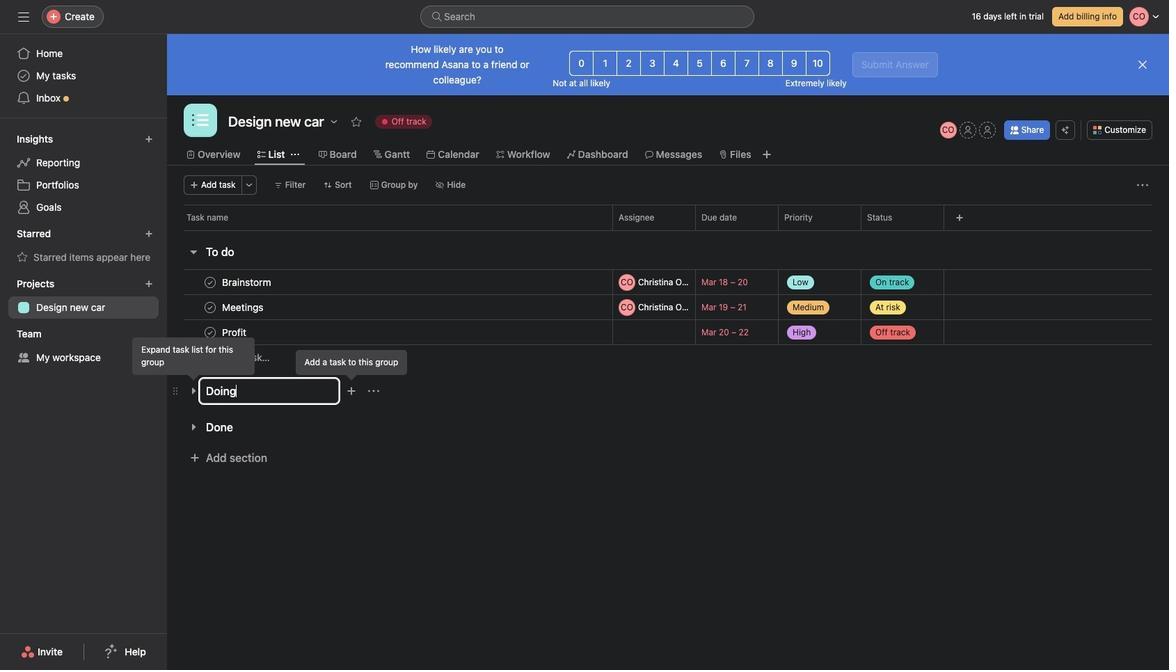 Task type: describe. For each thing, give the bounding box(es) containing it.
add items to starred image
[[145, 230, 153, 238]]

starred element
[[0, 221, 167, 271]]

hide sidebar image
[[18, 11, 29, 22]]

task name text field for mark complete option inside the brainstorm "cell"
[[219, 275, 275, 289]]

add to starred image
[[351, 116, 362, 127]]

dismiss image
[[1137, 59, 1148, 70]]

meetings cell
[[167, 294, 612, 320]]

mark complete checkbox for brainstorm "cell"
[[202, 274, 219, 291]]

more actions image
[[245, 181, 253, 189]]

mark complete image for mark complete option inside the meetings "cell"
[[202, 299, 219, 316]]

New section text field
[[200, 379, 339, 404]]

mark complete image
[[202, 324, 219, 341]]

0 horizontal spatial tooltip
[[133, 338, 254, 379]]

tab actions image
[[291, 150, 299, 159]]

mark complete checkbox for profit cell
[[202, 324, 219, 341]]

projects element
[[0, 271, 167, 322]]

ask ai image
[[1061, 126, 1070, 134]]

insights element
[[0, 127, 167, 221]]

more section actions image
[[368, 386, 379, 397]]

add tab image
[[761, 149, 772, 160]]

expand task list for this group image
[[188, 422, 199, 433]]



Task type: vqa. For each thing, say whether or not it's contained in the screenshot.
Mark complete Icon within the Meetings cell
yes



Task type: locate. For each thing, give the bounding box(es) containing it.
add field image
[[955, 214, 964, 222]]

2 mark complete checkbox from the top
[[202, 299, 219, 316]]

mark complete checkbox for meetings "cell"
[[202, 299, 219, 316]]

option group
[[569, 51, 830, 76]]

mark complete checkbox inside brainstorm "cell"
[[202, 274, 219, 291]]

1 horizontal spatial tooltip
[[296, 351, 407, 379]]

1 vertical spatial mark complete checkbox
[[202, 299, 219, 316]]

manage project members image
[[940, 122, 957, 138]]

mark complete image
[[202, 274, 219, 291], [202, 299, 219, 316]]

row
[[167, 205, 1169, 230], [184, 230, 1152, 231], [167, 269, 1169, 295], [167, 294, 1169, 320], [167, 319, 1169, 345], [167, 344, 1169, 370]]

2 mark complete image from the top
[[202, 299, 219, 316]]

list box
[[420, 6, 754, 28]]

add a task to this group image
[[346, 386, 357, 397]]

Task name text field
[[219, 325, 251, 339]]

3 mark complete checkbox from the top
[[202, 324, 219, 341]]

2 vertical spatial mark complete checkbox
[[202, 324, 219, 341]]

0 vertical spatial task name text field
[[219, 275, 275, 289]]

Task name text field
[[219, 275, 275, 289], [219, 300, 268, 314]]

global element
[[0, 34, 167, 118]]

None radio
[[569, 51, 594, 76], [617, 51, 641, 76], [640, 51, 665, 76], [688, 51, 712, 76], [758, 51, 783, 76], [806, 51, 830, 76], [569, 51, 594, 76], [617, 51, 641, 76], [640, 51, 665, 76], [688, 51, 712, 76], [758, 51, 783, 76], [806, 51, 830, 76]]

tooltip up expand task list for this group image
[[133, 338, 254, 379]]

list image
[[192, 112, 209, 129]]

1 task name text field from the top
[[219, 275, 275, 289]]

teams element
[[0, 322, 167, 372]]

Mark complete checkbox
[[202, 274, 219, 291], [202, 299, 219, 316], [202, 324, 219, 341]]

new project or portfolio image
[[145, 280, 153, 288]]

2 task name text field from the top
[[219, 300, 268, 314]]

expand task list for this group image
[[188, 386, 199, 397]]

mark complete image for mark complete option inside the brainstorm "cell"
[[202, 274, 219, 291]]

task name text field inside meetings "cell"
[[219, 300, 268, 314]]

mark complete checkbox inside profit cell
[[202, 324, 219, 341]]

profit cell
[[167, 319, 612, 345]]

1 mark complete image from the top
[[202, 274, 219, 291]]

header to do tree grid
[[167, 269, 1169, 370]]

task name text field for mark complete option inside the meetings "cell"
[[219, 300, 268, 314]]

0 vertical spatial mark complete checkbox
[[202, 274, 219, 291]]

mark complete image inside meetings "cell"
[[202, 299, 219, 316]]

1 vertical spatial task name text field
[[219, 300, 268, 314]]

collapse task list for this group image
[[188, 246, 199, 257]]

0 vertical spatial mark complete image
[[202, 274, 219, 291]]

task name text field inside brainstorm "cell"
[[219, 275, 275, 289]]

mark complete image inside brainstorm "cell"
[[202, 274, 219, 291]]

1 vertical spatial mark complete image
[[202, 299, 219, 316]]

tooltip up "add a task to this group" image
[[296, 351, 407, 379]]

None radio
[[593, 51, 617, 76], [664, 51, 688, 76], [711, 51, 736, 76], [735, 51, 759, 76], [782, 51, 806, 76], [593, 51, 617, 76], [664, 51, 688, 76], [711, 51, 736, 76], [735, 51, 759, 76], [782, 51, 806, 76]]

1 mark complete checkbox from the top
[[202, 274, 219, 291]]

mark complete checkbox inside meetings "cell"
[[202, 299, 219, 316]]

tooltip
[[133, 338, 254, 379], [296, 351, 407, 379]]

brainstorm cell
[[167, 269, 612, 295]]

new insights image
[[145, 135, 153, 143]]



